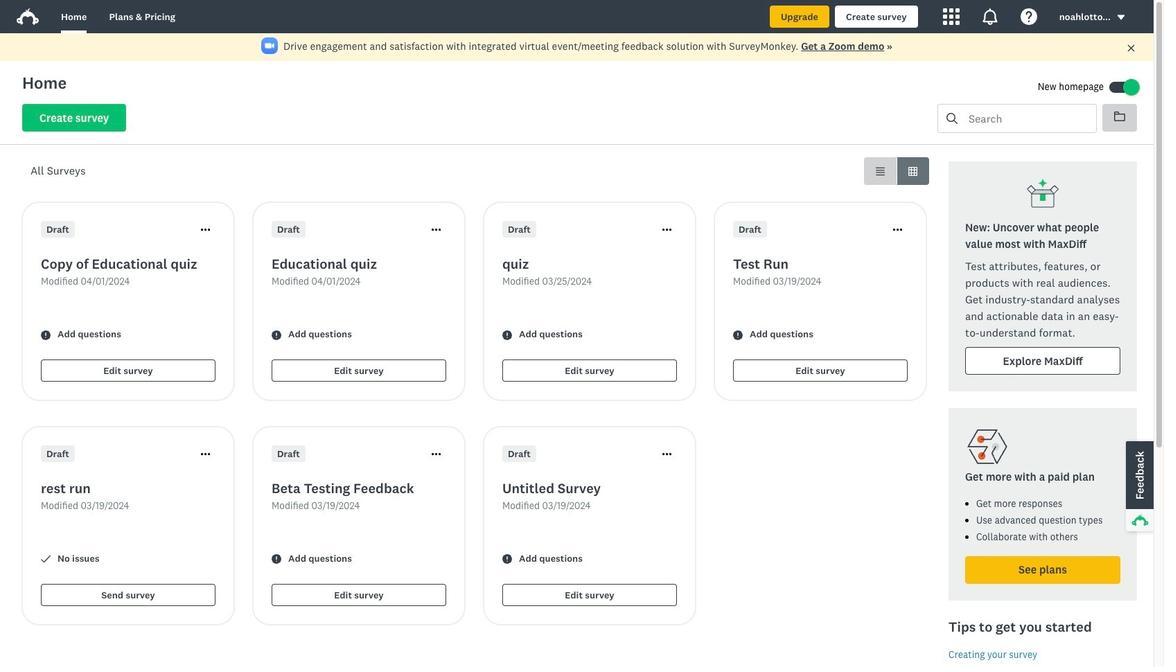 Task type: describe. For each thing, give the bounding box(es) containing it.
x image
[[1127, 44, 1136, 53]]

folders image
[[1114, 111, 1125, 122]]

Search text field
[[958, 105, 1096, 132]]

2 brand logo image from the top
[[17, 8, 39, 25]]

help icon image
[[1021, 8, 1037, 25]]

no issues image
[[41, 555, 51, 564]]

folders image
[[1114, 112, 1125, 121]]

search image
[[947, 113, 958, 124]]

notification center icon image
[[982, 8, 998, 25]]



Task type: vqa. For each thing, say whether or not it's contained in the screenshot.
"Brand Logo"
yes



Task type: locate. For each thing, give the bounding box(es) containing it.
group
[[864, 157, 929, 185]]

max diff icon image
[[1026, 178, 1060, 211]]

warning image
[[272, 330, 281, 340], [733, 330, 743, 340]]

1 horizontal spatial warning image
[[733, 330, 743, 340]]

dropdown arrow icon image
[[1116, 13, 1126, 22], [1118, 15, 1125, 20]]

2 warning image from the left
[[733, 330, 743, 340]]

1 warning image from the left
[[272, 330, 281, 340]]

search image
[[947, 113, 958, 124]]

0 horizontal spatial warning image
[[272, 330, 281, 340]]

response based pricing icon image
[[965, 425, 1010, 469]]

1 brand logo image from the top
[[17, 6, 39, 28]]

products icon image
[[943, 8, 960, 25], [943, 8, 960, 25]]

brand logo image
[[17, 6, 39, 28], [17, 8, 39, 25]]

warning image
[[41, 330, 51, 340], [502, 330, 512, 340], [272, 555, 281, 564], [502, 555, 512, 564]]



